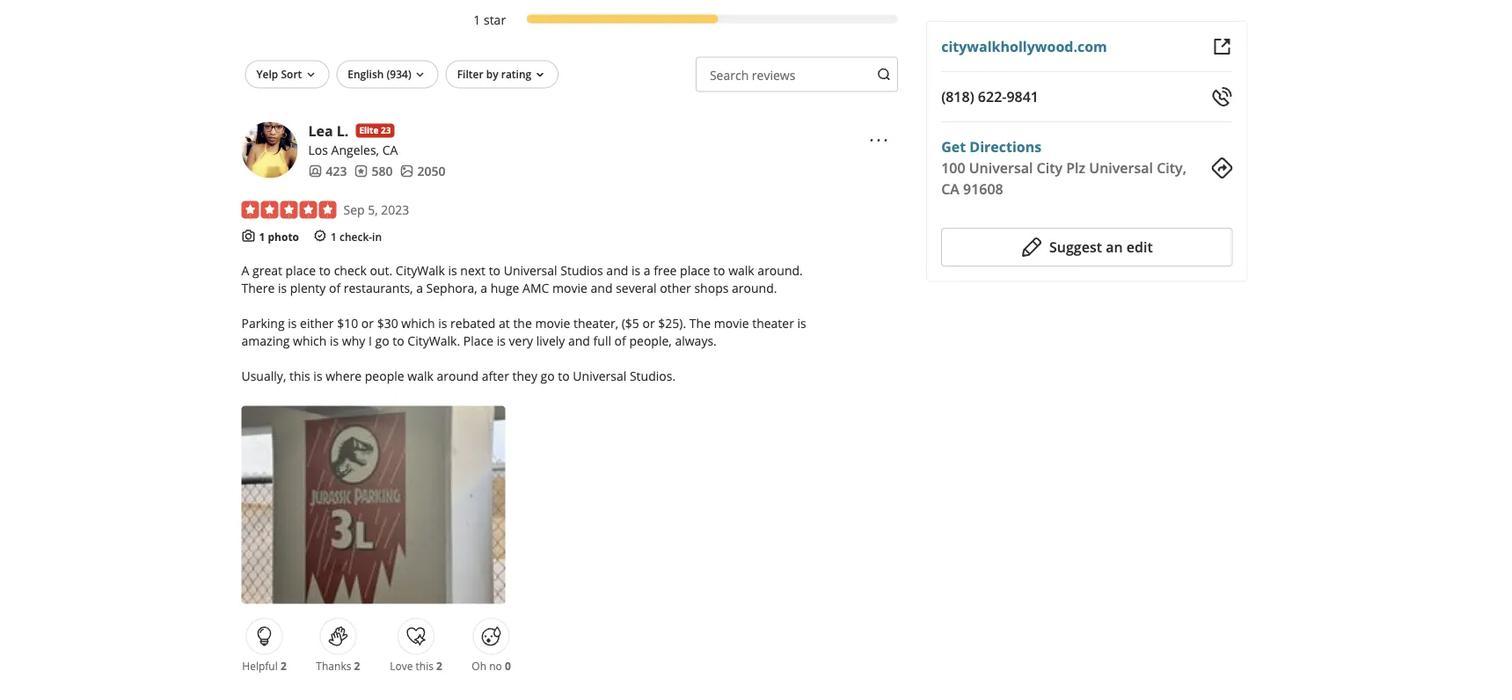 Task type: locate. For each thing, give the bounding box(es) containing it.
(2 reactions) element
[[280, 659, 287, 674], [354, 659, 360, 674], [436, 659, 442, 674]]

0 horizontal spatial 16 chevron down v2 image
[[304, 68, 318, 82]]

1 horizontal spatial ca
[[941, 179, 960, 198]]

search
[[710, 67, 749, 84]]

0 horizontal spatial go
[[375, 333, 389, 350]]

or up i
[[361, 316, 374, 332]]

lea
[[308, 121, 333, 140]]

0 vertical spatial of
[[329, 280, 341, 297]]

(0 reactions) element
[[505, 659, 511, 674]]

1 right 16 check in v2 icon at the left
[[331, 229, 337, 244]]

sep 5, 2023
[[343, 202, 409, 218]]

which down either
[[293, 333, 327, 350]]

a
[[241, 263, 249, 279]]

oh
[[472, 659, 486, 674]]

1 horizontal spatial go
[[541, 368, 555, 385]]

0 horizontal spatial 1
[[259, 229, 265, 244]]

suggest an edit button
[[941, 228, 1233, 267]]

is left where
[[313, 368, 322, 385]]

16 chevron down v2 image right sort
[[304, 68, 318, 82]]

filter
[[457, 67, 483, 81]]

(2 reactions) element right helpful
[[280, 659, 287, 674]]

great
[[252, 263, 282, 279]]

3 16 chevron down v2 image from the left
[[533, 68, 547, 82]]

is down at
[[497, 333, 506, 350]]

0 vertical spatial ca
[[382, 142, 398, 159]]

walk right people
[[407, 368, 433, 385]]

24 phone v2 image
[[1212, 86, 1233, 107]]

of right full
[[614, 333, 626, 350]]

2 right helpful
[[280, 659, 287, 674]]

0 vertical spatial go
[[375, 333, 389, 350]]

1 vertical spatial go
[[541, 368, 555, 385]]

english (934) button
[[336, 61, 439, 89]]

or
[[361, 316, 374, 332], [643, 316, 655, 332]]

16 chevron down v2 image inside yelp sort dropdown button
[[304, 68, 318, 82]]

1 horizontal spatial 1
[[331, 229, 337, 244]]

0 horizontal spatial ca
[[382, 142, 398, 159]]

which up citywalk.
[[401, 316, 435, 332]]

go right i
[[375, 333, 389, 350]]

ca inside get directions 100 universal city plz universal city, ca 91608
[[941, 179, 960, 198]]

1 right 16 camera v2 "icon"
[[259, 229, 265, 244]]

16 chevron down v2 image right (934) at the left of page
[[413, 68, 427, 82]]

2 right thanks
[[354, 659, 360, 674]]

16 chevron down v2 image right rating
[[533, 68, 547, 82]]

2023
[[381, 202, 409, 218]]

a down "citywalk"
[[416, 280, 423, 297]]

(2 reactions) element for thanks 2
[[354, 659, 360, 674]]

suggest
[[1049, 237, 1102, 256]]

1 horizontal spatial of
[[614, 333, 626, 350]]

filter reviews by 1 star rating element
[[453, 11, 898, 29]]

16 chevron down v2 image
[[304, 68, 318, 82], [413, 68, 427, 82], [533, 68, 547, 82]]

always.
[[675, 333, 717, 350]]

0 vertical spatial this
[[289, 368, 310, 385]]

1 photo
[[259, 229, 299, 244]]

0
[[505, 659, 511, 674]]

1 or from the left
[[361, 316, 374, 332]]

go
[[375, 333, 389, 350], [541, 368, 555, 385]]

1 horizontal spatial which
[[401, 316, 435, 332]]

16 chevron down v2 image inside english (934) popup button
[[413, 68, 427, 82]]

0 horizontal spatial or
[[361, 316, 374, 332]]

1 horizontal spatial walk
[[728, 263, 754, 279]]

elite 23 los angeles, ca
[[308, 125, 398, 159]]

and up several
[[606, 263, 628, 279]]

l.
[[337, 121, 349, 140]]

search image
[[877, 68, 891, 82]]

1 left star
[[474, 12, 481, 28]]

parking
[[241, 316, 285, 332]]

16 photos v2 image
[[400, 165, 414, 179]]

2 vertical spatial and
[[568, 333, 590, 350]]

movie right the the
[[714, 316, 749, 332]]

of down the check
[[329, 280, 341, 297]]

91608
[[963, 179, 1003, 198]]

this right usually,
[[289, 368, 310, 385]]

ca down '23'
[[382, 142, 398, 159]]

movie down studios
[[552, 280, 588, 297]]

1 horizontal spatial or
[[643, 316, 655, 332]]

1 horizontal spatial 2
[[354, 659, 360, 674]]

to down lively at the left of the page
[[558, 368, 570, 385]]

1 horizontal spatial (2 reactions) element
[[354, 659, 360, 674]]

theater
[[752, 316, 794, 332]]

this
[[289, 368, 310, 385], [416, 659, 434, 674]]

a
[[644, 263, 651, 279], [416, 280, 423, 297], [481, 280, 487, 297]]

walk
[[728, 263, 754, 279], [407, 368, 433, 385]]

city
[[1037, 158, 1063, 177]]

movie up lively at the left of the page
[[535, 316, 570, 332]]

they
[[512, 368, 537, 385]]

16 review v2 image
[[354, 165, 368, 179]]

1 horizontal spatial this
[[416, 659, 434, 674]]

is up sephora,
[[448, 263, 457, 279]]

rebated
[[450, 316, 496, 332]]

to up shops
[[713, 263, 725, 279]]

studios
[[561, 263, 603, 279]]

(818)
[[941, 87, 974, 106]]

this for love
[[416, 659, 434, 674]]

2 horizontal spatial 16 chevron down v2 image
[[533, 68, 547, 82]]

2 horizontal spatial 1
[[474, 12, 481, 28]]

ca down 100 at the right of page
[[941, 179, 960, 198]]

9841
[[1007, 87, 1039, 106]]

16 camera v2 image
[[241, 229, 256, 243]]

16 chevron down v2 image inside the "filter by rating" dropdown button
[[533, 68, 547, 82]]

a left the free
[[644, 263, 651, 279]]

0 horizontal spatial place
[[286, 263, 316, 279]]

1
[[474, 12, 481, 28], [259, 229, 265, 244], [331, 229, 337, 244]]

of inside a great place to check out. citywalk is next to universal studios and is a free place to walk around. there is plenty of restaurants, a sephora, a huge amc movie and several other shops around.
[[329, 280, 341, 297]]

2 for helpful 2
[[280, 659, 287, 674]]

rating
[[501, 67, 531, 81]]

very
[[509, 333, 533, 350]]

usually, this is where people walk around after they go to universal studios.
[[241, 368, 676, 385]]

menu image
[[868, 130, 889, 151]]

(934)
[[387, 67, 411, 81]]

and left full
[[568, 333, 590, 350]]

and inside parking is either $10 or $30 which is rebated at the movie theater, ($5 or $25). the movie theater is amazing which is why i go to citywalk. place is very lively and full of people, always.
[[568, 333, 590, 350]]

1 vertical spatial walk
[[407, 368, 433, 385]]

go right they
[[541, 368, 555, 385]]

lea l.
[[308, 121, 349, 140]]

1 vertical spatial of
[[614, 333, 626, 350]]

is down great
[[278, 280, 287, 297]]

1 vertical spatial ca
[[941, 179, 960, 198]]

reviews element
[[354, 163, 393, 180]]

2 2 from the left
[[354, 659, 360, 674]]

1 inside 'element'
[[474, 12, 481, 28]]

(818) 622-9841
[[941, 87, 1039, 106]]

place up plenty
[[286, 263, 316, 279]]

1 place from the left
[[286, 263, 316, 279]]

1 horizontal spatial 16 chevron down v2 image
[[413, 68, 427, 82]]

universal up amc
[[504, 263, 557, 279]]

people
[[365, 368, 404, 385]]

around.
[[758, 263, 803, 279], [732, 280, 777, 297]]

thanks
[[316, 659, 351, 674]]

2 right 'love'
[[436, 659, 442, 674]]

or up people,
[[643, 316, 655, 332]]

english
[[348, 67, 384, 81]]

100
[[941, 158, 965, 177]]

is right theater
[[797, 316, 806, 332]]

place
[[463, 333, 493, 350]]

0 horizontal spatial a
[[416, 280, 423, 297]]

24 pencil v2 image
[[1021, 237, 1042, 258]]

star
[[484, 12, 506, 28]]

1 horizontal spatial place
[[680, 263, 710, 279]]

amc
[[523, 280, 549, 297]]

free
[[654, 263, 677, 279]]

which
[[401, 316, 435, 332], [293, 333, 327, 350]]

to
[[319, 263, 331, 279], [489, 263, 501, 279], [713, 263, 725, 279], [393, 333, 404, 350], [558, 368, 570, 385]]

0 horizontal spatial (2 reactions) element
[[280, 659, 287, 674]]

universal right plz in the right of the page
[[1089, 158, 1153, 177]]

2 horizontal spatial 2
[[436, 659, 442, 674]]

place up shops
[[680, 263, 710, 279]]

photo
[[268, 229, 299, 244]]

photo of lea l. image
[[241, 122, 298, 178]]

0 horizontal spatial this
[[289, 368, 310, 385]]

reviews
[[752, 67, 796, 84]]

2 or from the left
[[643, 316, 655, 332]]

24 external link v2 image
[[1212, 36, 1233, 57]]

and down studios
[[591, 280, 613, 297]]

i
[[369, 333, 372, 350]]

1 vertical spatial this
[[416, 659, 434, 674]]

universal down full
[[573, 368, 627, 385]]

lively
[[536, 333, 565, 350]]

why
[[342, 333, 365, 350]]

$10
[[337, 316, 358, 332]]

1 16 chevron down v2 image from the left
[[304, 68, 318, 82]]

get directions 100 universal city plz universal city, ca 91608
[[941, 137, 1187, 198]]

full
[[593, 333, 611, 350]]

check-
[[340, 229, 372, 244]]

16 chevron down v2 image for yelp sort
[[304, 68, 318, 82]]

0 vertical spatial walk
[[728, 263, 754, 279]]

this right 'love'
[[416, 659, 434, 674]]

  text field
[[696, 57, 898, 92]]

1 photo link
[[259, 229, 299, 244]]

a down next
[[481, 280, 487, 297]]

universal
[[969, 158, 1033, 177], [1089, 158, 1153, 177], [504, 263, 557, 279], [573, 368, 627, 385]]

(2 reactions) element right thanks
[[354, 659, 360, 674]]

622-
[[978, 87, 1007, 106]]

(2 reactions) element right 'love'
[[436, 659, 442, 674]]

studios.
[[630, 368, 676, 385]]

3 (2 reactions) element from the left
[[436, 659, 442, 674]]

plenty
[[290, 280, 326, 297]]

citywalkhollywood.com
[[941, 37, 1107, 56]]

check
[[334, 263, 367, 279]]

0 horizontal spatial of
[[329, 280, 341, 297]]

walk up shops
[[728, 263, 754, 279]]

0 horizontal spatial 2
[[280, 659, 287, 674]]

2 (2 reactions) element from the left
[[354, 659, 360, 674]]

1 (2 reactions) element from the left
[[280, 659, 287, 674]]

2 horizontal spatial (2 reactions) element
[[436, 659, 442, 674]]

directions
[[970, 137, 1042, 156]]

to down $30
[[393, 333, 404, 350]]

0 vertical spatial which
[[401, 316, 435, 332]]

elite 23 link
[[356, 124, 394, 138]]

0 vertical spatial around.
[[758, 263, 803, 279]]

ca inside elite 23 los angeles, ca
[[382, 142, 398, 159]]

2 16 chevron down v2 image from the left
[[413, 68, 427, 82]]

sort
[[281, 67, 302, 81]]

amazing
[[241, 333, 290, 350]]

1 vertical spatial which
[[293, 333, 327, 350]]

thanks 2
[[316, 659, 360, 674]]

1 2 from the left
[[280, 659, 287, 674]]



Task type: describe. For each thing, give the bounding box(es) containing it.
several
[[616, 280, 657, 297]]

edit
[[1127, 237, 1153, 256]]

citywalk
[[396, 263, 445, 279]]

$30
[[377, 316, 398, 332]]

24 directions v2 image
[[1212, 157, 1233, 179]]

helpful
[[242, 659, 278, 674]]

16 check in v2 image
[[313, 229, 327, 243]]

get
[[941, 137, 966, 156]]

16 friends v2 image
[[308, 165, 322, 179]]

to inside parking is either $10 or $30 which is rebated at the movie theater, ($5 or $25). the movie theater is amazing which is why i go to citywalk. place is very lively and full of people, always.
[[393, 333, 404, 350]]

photos element
[[400, 163, 445, 180]]

other
[[660, 280, 691, 297]]

huge
[[491, 280, 519, 297]]

universal down the directions on the top of the page
[[969, 158, 1033, 177]]

get directions link
[[941, 137, 1042, 156]]

lea l. link
[[308, 121, 349, 140]]

is left why
[[330, 333, 339, 350]]

the
[[513, 316, 532, 332]]

love
[[390, 659, 413, 674]]

the
[[689, 316, 711, 332]]

in
[[372, 229, 382, 244]]

usually,
[[241, 368, 286, 385]]

2 place from the left
[[680, 263, 710, 279]]

suggest an edit
[[1049, 237, 1153, 256]]

by
[[486, 67, 498, 81]]

2050
[[417, 163, 445, 180]]

1 vertical spatial around.
[[732, 280, 777, 297]]

16 chevron down v2 image for english (934)
[[413, 68, 427, 82]]

1 check-in
[[331, 229, 382, 244]]

go inside parking is either $10 or $30 which is rebated at the movie theater, ($5 or $25). the movie theater is amazing which is why i go to citywalk. place is very lively and full of people, always.
[[375, 333, 389, 350]]

2 horizontal spatial a
[[644, 263, 651, 279]]

universal inside a great place to check out. citywalk is next to universal studios and is a free place to walk around. there is plenty of restaurants, a sephora, a huge amc movie and several other shops around.
[[504, 263, 557, 279]]

after
[[482, 368, 509, 385]]

shops
[[694, 280, 729, 297]]

filter by rating button
[[446, 61, 559, 89]]

there
[[241, 280, 275, 297]]

sep
[[343, 202, 365, 218]]

los
[[308, 142, 328, 159]]

1 star
[[474, 12, 506, 28]]

filter by rating
[[457, 67, 531, 81]]

angeles,
[[331, 142, 379, 159]]

1 horizontal spatial a
[[481, 280, 487, 297]]

this for usually,
[[289, 368, 310, 385]]

out.
[[370, 263, 392, 279]]

0 vertical spatial and
[[606, 263, 628, 279]]

either
[[300, 316, 334, 332]]

no
[[489, 659, 502, 674]]

23
[[381, 125, 391, 137]]

search reviews
[[710, 67, 796, 84]]

around
[[437, 368, 479, 385]]

0 horizontal spatial which
[[293, 333, 327, 350]]

elite
[[359, 125, 379, 137]]

(2 reactions) element for love this 2
[[436, 659, 442, 674]]

16 chevron down v2 image for filter by rating
[[533, 68, 547, 82]]

an
[[1106, 237, 1123, 256]]

theater,
[[573, 316, 618, 332]]

is up several
[[632, 263, 641, 279]]

next
[[460, 263, 486, 279]]

1 for 1 star
[[474, 12, 481, 28]]

0 horizontal spatial walk
[[407, 368, 433, 385]]

5,
[[368, 202, 378, 218]]

423
[[326, 163, 347, 180]]

sephora,
[[426, 280, 477, 297]]

walk inside a great place to check out. citywalk is next to universal studios and is a free place to walk around. there is plenty of restaurants, a sephora, a huge amc movie and several other shops around.
[[728, 263, 754, 279]]

people,
[[629, 333, 672, 350]]

a great place to check out. citywalk is next to universal studios and is a free place to walk around. there is plenty of restaurants, a sephora, a huge amc movie and several other shops around.
[[241, 263, 803, 297]]

of inside parking is either $10 or $30 which is rebated at the movie theater, ($5 or $25). the movie theater is amazing which is why i go to citywalk. place is very lively and full of people, always.
[[614, 333, 626, 350]]

friends element
[[308, 163, 347, 180]]

citywalk.
[[408, 333, 460, 350]]

is up citywalk.
[[438, 316, 447, 332]]

yelp sort button
[[245, 61, 329, 89]]

1 vertical spatial and
[[591, 280, 613, 297]]

is left either
[[288, 316, 297, 332]]

(2 reactions) element for helpful 2
[[280, 659, 287, 674]]

plz
[[1066, 158, 1086, 177]]

citywalkhollywood.com link
[[941, 37, 1107, 56]]

where
[[326, 368, 362, 385]]

helpful 2
[[242, 659, 287, 674]]

($5
[[622, 316, 639, 332]]

english (934)
[[348, 67, 411, 81]]

to up plenty
[[319, 263, 331, 279]]

5 star rating image
[[241, 201, 336, 219]]

1 for 1 photo
[[259, 229, 265, 244]]

at
[[499, 316, 510, 332]]

restaurants,
[[344, 280, 413, 297]]

1 for 1 check-in
[[331, 229, 337, 244]]

movie inside a great place to check out. citywalk is next to universal studios and is a free place to walk around. there is plenty of restaurants, a sephora, a huge amc movie and several other shops around.
[[552, 280, 588, 297]]

yelp sort
[[256, 67, 302, 81]]

yelp
[[256, 67, 278, 81]]

580
[[372, 163, 393, 180]]

city,
[[1157, 158, 1187, 177]]

love this 2
[[390, 659, 442, 674]]

2 for thanks 2
[[354, 659, 360, 674]]

to up huge
[[489, 263, 501, 279]]

3 2 from the left
[[436, 659, 442, 674]]



Task type: vqa. For each thing, say whether or not it's contained in the screenshot.
the Sign
no



